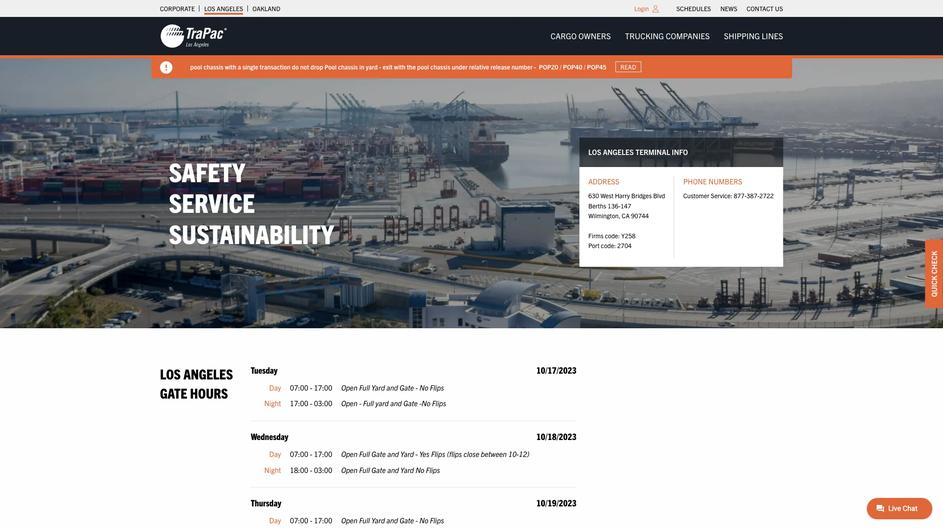 Task type: locate. For each thing, give the bounding box(es) containing it.
0 vertical spatial yard
[[366, 63, 378, 71]]

1 horizontal spatial with
[[394, 63, 406, 71]]

full for thursday
[[359, 516, 370, 525]]

pool right the
[[418, 63, 429, 71]]

pool
[[190, 63, 202, 71], [418, 63, 429, 71]]

0 vertical spatial 07:00 - 17:00
[[290, 383, 333, 392]]

17:00 for wednesday
[[314, 449, 333, 458]]

solid image
[[160, 61, 173, 74]]

2 vertical spatial los
[[160, 365, 181, 382]]

owners
[[579, 31, 611, 41]]

07:00 for wednesday
[[290, 449, 309, 458]]

0 vertical spatial day
[[270, 383, 281, 392]]

day down tuesday
[[270, 383, 281, 392]]

menu bar down the light "icon"
[[544, 27, 791, 45]]

angeles left oakland link
[[217, 4, 243, 12]]

gate
[[400, 383, 414, 392], [160, 384, 187, 401], [404, 399, 418, 408], [372, 449, 386, 458], [372, 465, 386, 474], [400, 516, 414, 525]]

contact us
[[747, 4, 784, 12]]

2 07:00 from the top
[[290, 449, 309, 458]]

day down wednesday at the left bottom of page
[[270, 449, 281, 458]]

night for tuesday
[[265, 399, 281, 408]]

0 vertical spatial los
[[204, 4, 215, 12]]

los
[[204, 4, 215, 12], [589, 148, 602, 156], [160, 365, 181, 382]]

1 vertical spatial 07:00 - 17:00
[[290, 449, 333, 458]]

2 open full yard and gate - no flips from the top
[[341, 516, 444, 525]]

18:00 - 03:00
[[290, 465, 333, 474]]

los inside the los angeles gate hours
[[160, 365, 181, 382]]

open for thursday
[[341, 516, 358, 525]]

harry
[[616, 192, 630, 200]]

1 open full yard and gate - no flips from the top
[[341, 383, 444, 392]]

1 vertical spatial day
[[270, 449, 281, 458]]

1 vertical spatial menu bar
[[544, 27, 791, 45]]

code: right 'port'
[[601, 242, 616, 250]]

1 vertical spatial yard
[[376, 399, 389, 408]]

drop
[[311, 63, 323, 71]]

pool right solid image
[[190, 63, 202, 71]]

night for wednesday
[[265, 465, 281, 474]]

2 open from the top
[[341, 399, 358, 408]]

flips for 10/17/2023
[[430, 383, 444, 392]]

0 vertical spatial angeles
[[217, 4, 243, 12]]

1 vertical spatial los
[[589, 148, 602, 156]]

menu bar up shipping
[[672, 2, 788, 15]]

open - full yard and gate -no flips
[[341, 399, 447, 408]]

1 vertical spatial 03:00
[[314, 465, 333, 474]]

1 night from the top
[[265, 399, 281, 408]]

terminal
[[636, 148, 671, 156]]

los angeles terminal info
[[589, 148, 689, 156]]

2 with from the left
[[394, 63, 406, 71]]

phone
[[684, 177, 708, 186]]

90744
[[632, 212, 650, 220]]

yes
[[420, 449, 430, 458]]

877-
[[734, 192, 747, 200]]

schedules link
[[677, 2, 712, 15]]

17:00
[[314, 383, 333, 392], [290, 399, 309, 408], [314, 449, 333, 458], [314, 516, 333, 525]]

open
[[341, 383, 358, 392], [341, 399, 358, 408], [341, 449, 358, 458], [341, 465, 358, 474], [341, 516, 358, 525]]

corporate
[[160, 4, 195, 12]]

1 pool from the left
[[190, 63, 202, 71]]

and
[[387, 383, 398, 392], [391, 399, 402, 408], [388, 449, 399, 458], [388, 465, 399, 474], [387, 516, 398, 525]]

5 open from the top
[[341, 516, 358, 525]]

flips
[[430, 383, 444, 392], [432, 399, 447, 408], [432, 449, 446, 458], [426, 465, 441, 474], [430, 516, 444, 525]]

0 vertical spatial open full yard and gate - no flips
[[341, 383, 444, 392]]

0 horizontal spatial pool
[[190, 63, 202, 71]]

number
[[512, 63, 533, 71]]

day for thursday
[[270, 516, 281, 525]]

0 horizontal spatial chassis
[[204, 63, 224, 71]]

menu bar containing cargo owners
[[544, 27, 791, 45]]

yard
[[366, 63, 378, 71], [376, 399, 389, 408]]

1 horizontal spatial chassis
[[338, 63, 358, 71]]

angeles inside the los angeles gate hours
[[184, 365, 233, 382]]

with left a
[[225, 63, 237, 71]]

flips for 10/19/2023
[[430, 516, 444, 525]]

2 03:00 from the top
[[314, 465, 333, 474]]

1 vertical spatial 07:00
[[290, 449, 309, 458]]

3 07:00 - 17:00 from the top
[[290, 516, 333, 525]]

2 07:00 - 17:00 from the top
[[290, 449, 333, 458]]

0 horizontal spatial with
[[225, 63, 237, 71]]

contact us link
[[747, 2, 784, 15]]

angeles
[[217, 4, 243, 12], [603, 148, 634, 156], [184, 365, 233, 382]]

chassis left in
[[338, 63, 358, 71]]

2 vertical spatial 07:00 - 17:00
[[290, 516, 333, 525]]

1 horizontal spatial pool
[[418, 63, 429, 71]]

port
[[589, 242, 600, 250]]

10/18/2023
[[537, 431, 577, 442]]

0 vertical spatial menu bar
[[672, 2, 788, 15]]

2 chassis from the left
[[338, 63, 358, 71]]

los angeles image
[[160, 24, 227, 49]]

1 horizontal spatial /
[[584, 63, 586, 71]]

1 vertical spatial night
[[265, 465, 281, 474]]

night
[[265, 399, 281, 408], [265, 465, 281, 474]]

03:00 for wednesday
[[314, 465, 333, 474]]

shipping
[[725, 31, 761, 41]]

quick check link
[[926, 240, 944, 308]]

angeles up "hours"
[[184, 365, 233, 382]]

2 vertical spatial angeles
[[184, 365, 233, 382]]

phone numbers
[[684, 177, 743, 186]]

1 with from the left
[[225, 63, 237, 71]]

info
[[672, 148, 689, 156]]

07:00
[[290, 383, 309, 392], [290, 449, 309, 458], [290, 516, 309, 525]]

menu bar containing schedules
[[672, 2, 788, 15]]

safety service sustainability
[[169, 155, 334, 249]]

contact
[[747, 4, 774, 12]]

wednesday
[[251, 431, 289, 442]]

3 chassis from the left
[[431, 63, 451, 71]]

night up wednesday at the left bottom of page
[[265, 399, 281, 408]]

los for los angeles terminal info
[[589, 148, 602, 156]]

1 horizontal spatial los
[[204, 4, 215, 12]]

open full yard and gate - no flips
[[341, 383, 444, 392], [341, 516, 444, 525]]

0 vertical spatial night
[[265, 399, 281, 408]]

03:00
[[314, 399, 333, 408], [314, 465, 333, 474]]

bridges
[[632, 192, 652, 200]]

1 vertical spatial code:
[[601, 242, 616, 250]]

cargo
[[551, 31, 577, 41]]

2 horizontal spatial chassis
[[431, 63, 451, 71]]

1 day from the top
[[270, 383, 281, 392]]

1 07:00 from the top
[[290, 383, 309, 392]]

code: up 2704
[[605, 232, 620, 240]]

angeles up address
[[603, 148, 634, 156]]

no
[[420, 383, 429, 392], [422, 399, 431, 408], [416, 465, 425, 474], [420, 516, 429, 525]]

1 03:00 from the top
[[314, 399, 333, 408]]

tuesday
[[251, 364, 278, 375]]

banner
[[0, 17, 944, 78]]

check
[[931, 251, 939, 274]]

1 vertical spatial open full yard and gate - no flips
[[341, 516, 444, 525]]

07:00 for tuesday
[[290, 383, 309, 392]]

3 day from the top
[[270, 516, 281, 525]]

open for wednesday
[[341, 449, 358, 458]]

yard
[[372, 383, 385, 392], [401, 449, 414, 458], [401, 465, 414, 474], [372, 516, 385, 525]]

address
[[589, 177, 620, 186]]

0 horizontal spatial los
[[160, 365, 181, 382]]

-
[[379, 63, 382, 71], [534, 63, 537, 71], [310, 383, 313, 392], [416, 383, 418, 392], [310, 399, 313, 408], [359, 399, 362, 408], [420, 399, 422, 408], [310, 449, 313, 458], [416, 449, 418, 458], [310, 465, 313, 474], [310, 516, 313, 525], [416, 516, 418, 525]]

3 open from the top
[[341, 449, 358, 458]]

code:
[[605, 232, 620, 240], [601, 242, 616, 250]]

night left 18:00
[[265, 465, 281, 474]]

2704
[[618, 242, 632, 250]]

/ left pop40
[[560, 63, 562, 71]]

2 vertical spatial 07:00
[[290, 516, 309, 525]]

0 vertical spatial code:
[[605, 232, 620, 240]]

banner containing cargo owners
[[0, 17, 944, 78]]

pool chassis with a single transaction  do not drop pool chassis in yard -  exit with the pool chassis under relative release number -  pop20 / pop40 / pop45
[[190, 63, 607, 71]]

customer service: 877-387-2722
[[684, 192, 774, 200]]

chassis left a
[[204, 63, 224, 71]]

1 07:00 - 17:00 from the top
[[290, 383, 333, 392]]

chassis left under
[[431, 63, 451, 71]]

2 night from the top
[[265, 465, 281, 474]]

open full yard and gate - no flips for tuesday
[[341, 383, 444, 392]]

3 07:00 from the top
[[290, 516, 309, 525]]

2 vertical spatial day
[[270, 516, 281, 525]]

0 vertical spatial 07:00
[[290, 383, 309, 392]]

0 vertical spatial 03:00
[[314, 399, 333, 408]]

0 horizontal spatial /
[[560, 63, 562, 71]]

and for thursday
[[387, 516, 398, 525]]

with
[[225, 63, 237, 71], [394, 63, 406, 71]]

1 vertical spatial angeles
[[603, 148, 634, 156]]

day down "thursday"
[[270, 516, 281, 525]]

cargo owners
[[551, 31, 611, 41]]

ca
[[622, 212, 630, 220]]

/ left the pop45
[[584, 63, 586, 71]]

a
[[238, 63, 241, 71]]

day
[[270, 383, 281, 392], [270, 449, 281, 458], [270, 516, 281, 525]]

2 day from the top
[[270, 449, 281, 458]]

2 horizontal spatial los
[[589, 148, 602, 156]]

1 open from the top
[[341, 383, 358, 392]]

west
[[601, 192, 614, 200]]

4 open from the top
[[341, 465, 358, 474]]

2 pool from the left
[[418, 63, 429, 71]]

firms code:  y258 port code:  2704
[[589, 232, 636, 250]]

menu bar
[[672, 2, 788, 15], [544, 27, 791, 45]]

07:00 - 17:00
[[290, 383, 333, 392], [290, 449, 333, 458], [290, 516, 333, 525]]

with left the
[[394, 63, 406, 71]]

yard inside banner
[[366, 63, 378, 71]]

service
[[169, 186, 255, 218]]

login
[[635, 4, 649, 12]]



Task type: describe. For each thing, give the bounding box(es) containing it.
relative
[[469, 63, 490, 71]]

los angeles link
[[204, 2, 243, 15]]

read link
[[616, 61, 642, 72]]

day for tuesday
[[270, 383, 281, 392]]

07:00 for thursday
[[290, 516, 309, 525]]

service:
[[711, 192, 733, 200]]

quick
[[931, 276, 939, 297]]

and for tuesday
[[387, 383, 398, 392]]

do
[[292, 63, 299, 71]]

17:00 for thursday
[[314, 516, 333, 525]]

cargo owners link
[[544, 27, 619, 45]]

us
[[776, 4, 784, 12]]

136-
[[608, 202, 621, 210]]

03:00 for tuesday
[[314, 399, 333, 408]]

2 / from the left
[[584, 63, 586, 71]]

schedules
[[677, 4, 712, 12]]

open full gate and yard no flips
[[341, 465, 441, 474]]

(flips
[[447, 449, 462, 458]]

los angeles
[[204, 4, 243, 12]]

firms
[[589, 232, 604, 240]]

angeles for los angeles
[[217, 4, 243, 12]]

day for wednesday
[[270, 449, 281, 458]]

shipping lines link
[[718, 27, 791, 45]]

oakland link
[[253, 2, 281, 15]]

los for los angeles
[[204, 4, 215, 12]]

and for wednesday
[[388, 449, 399, 458]]

trucking
[[626, 31, 665, 41]]

open full gate and yard -  yes flips (flips close between 10-12)
[[341, 449, 530, 458]]

light image
[[653, 5, 659, 12]]

07:00 - 17:00 for tuesday
[[290, 383, 333, 392]]

hours
[[190, 384, 228, 401]]

07:00 - 17:00 for thursday
[[290, 516, 333, 525]]

630 west harry bridges blvd berths 136-147 wilmington, ca 90744
[[589, 192, 666, 220]]

full for wednesday
[[359, 449, 370, 458]]

safety
[[169, 155, 245, 187]]

thursday
[[251, 497, 282, 508]]

10/17/2023
[[537, 364, 577, 375]]

y258
[[622, 232, 636, 240]]

oakland
[[253, 4, 281, 12]]

10-
[[509, 449, 519, 458]]

sustainability
[[169, 217, 334, 249]]

trucking companies link
[[619, 27, 718, 45]]

read
[[621, 63, 637, 71]]

10/19/2023
[[537, 497, 577, 508]]

close
[[464, 449, 480, 458]]

gate inside the los angeles gate hours
[[160, 384, 187, 401]]

2722
[[760, 192, 774, 200]]

1 / from the left
[[560, 63, 562, 71]]

menu bar inside banner
[[544, 27, 791, 45]]

387-
[[747, 192, 760, 200]]

the
[[407, 63, 416, 71]]

trucking companies
[[626, 31, 710, 41]]

not
[[300, 63, 309, 71]]

pop45
[[588, 63, 607, 71]]

single
[[243, 63, 258, 71]]

numbers
[[709, 177, 743, 186]]

1 chassis from the left
[[204, 63, 224, 71]]

news link
[[721, 2, 738, 15]]

between
[[481, 449, 507, 458]]

full for tuesday
[[359, 383, 370, 392]]

12)
[[519, 449, 530, 458]]

corporate link
[[160, 2, 195, 15]]

pop20
[[539, 63, 559, 71]]

147
[[621, 202, 632, 210]]

los angeles gate hours
[[160, 365, 233, 401]]

flips for 10/18/2023
[[432, 449, 446, 458]]

07:00 - 17:00 for wednesday
[[290, 449, 333, 458]]

berths
[[589, 202, 607, 210]]

customer
[[684, 192, 710, 200]]

angeles for los angeles terminal info
[[603, 148, 634, 156]]

open for tuesday
[[341, 383, 358, 392]]

under
[[452, 63, 468, 71]]

angeles for los angeles gate hours
[[184, 365, 233, 382]]

blvd
[[654, 192, 666, 200]]

open full yard and gate - no flips for thursday
[[341, 516, 444, 525]]

news
[[721, 4, 738, 12]]

wilmington,
[[589, 212, 621, 220]]

exit
[[383, 63, 393, 71]]

pop40
[[563, 63, 583, 71]]

17:00 - 03:00
[[290, 399, 333, 408]]

companies
[[666, 31, 710, 41]]

630
[[589, 192, 600, 200]]

shipping lines
[[725, 31, 784, 41]]

in
[[360, 63, 365, 71]]

transaction
[[260, 63, 291, 71]]

quick check
[[931, 251, 939, 297]]

release
[[491, 63, 511, 71]]

los for los angeles gate hours
[[160, 365, 181, 382]]

login link
[[635, 4, 649, 12]]

pool
[[325, 63, 337, 71]]

17:00 for tuesday
[[314, 383, 333, 392]]



Task type: vqa. For each thing, say whether or not it's contained in the screenshot.
'mailing'
no



